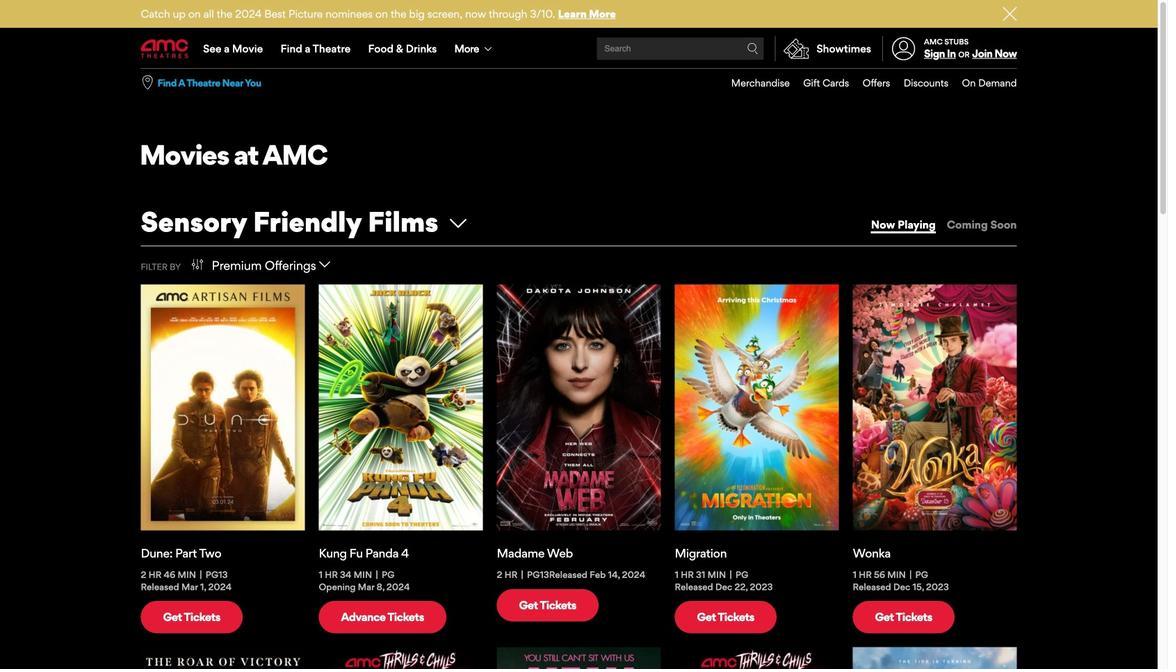 Task type: describe. For each thing, give the bounding box(es) containing it.
1 vertical spatial menu
[[718, 69, 1017, 97]]

3 menu item from the left
[[849, 69, 891, 97]]

0 vertical spatial menu
[[141, 29, 1017, 68]]

submit search icon image
[[747, 43, 759, 54]]

movie poster for aquaman and the lost kingdom image
[[853, 648, 1017, 670]]

movie poster for dune: part two image
[[141, 285, 305, 531]]

movie poster for mean girls image
[[497, 648, 661, 670]]

movie poster for kung fu panda 4 image
[[319, 285, 483, 531]]

movie poster for night swim image
[[319, 648, 483, 670]]

user profile image
[[884, 37, 924, 60]]

2 menu item from the left
[[790, 69, 849, 97]]

movie poster for migration image
[[675, 285, 839, 531]]



Task type: locate. For each thing, give the bounding box(es) containing it.
movie poster for demon slayer: kimetsu no yaiba - to the hashira training image
[[141, 648, 305, 670]]

movie poster for wonka image
[[853, 285, 1017, 531]]

cookie consent banner dialog
[[0, 632, 1158, 670]]

movie poster for lisa frankenstein image
[[675, 648, 839, 670]]

sign in or join amc stubs element
[[883, 29, 1017, 68]]

5 menu item from the left
[[949, 69, 1017, 97]]

amc logo image
[[141, 39, 190, 58], [141, 39, 190, 58]]

search the AMC website text field
[[603, 43, 747, 54]]

menu item
[[718, 69, 790, 97], [790, 69, 849, 97], [849, 69, 891, 97], [891, 69, 949, 97], [949, 69, 1017, 97]]

4 menu item from the left
[[891, 69, 949, 97]]

movie poster for madame web image
[[497, 285, 661, 531]]

showtimes image
[[776, 36, 817, 61]]

1 menu item from the left
[[718, 69, 790, 97]]

menu
[[141, 29, 1017, 68], [718, 69, 1017, 97]]



Task type: vqa. For each thing, say whether or not it's contained in the screenshot.
Food & Drinks link
no



